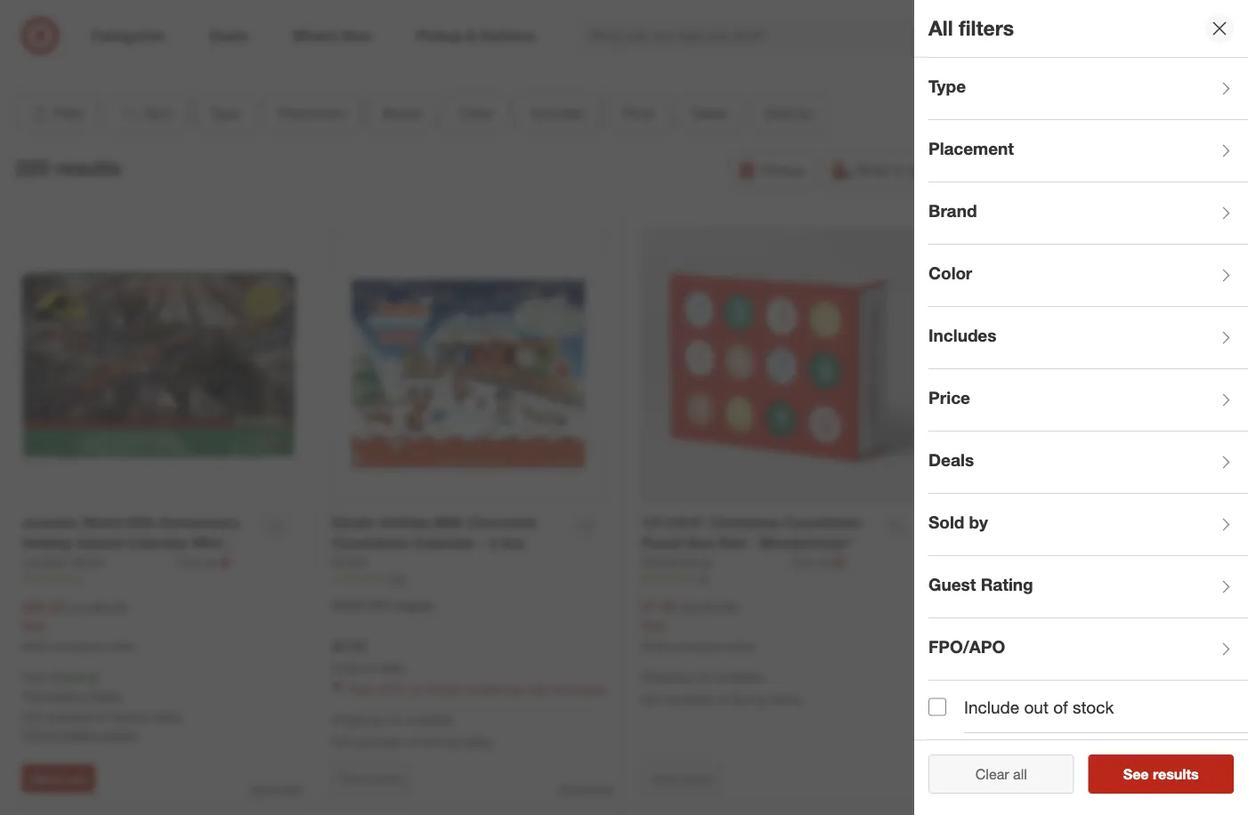 Task type: vqa. For each thing, say whether or not it's contained in the screenshot.
shipping for Exclusions
yes



Task type: describe. For each thing, give the bounding box(es) containing it.
exclusions inside free shipping * * exclusions apply. not available at spring valley check nearby stores
[[26, 688, 86, 704]]

fpo/apo
[[929, 637, 1006, 658]]

kinder holiday milk chocolate countdown calendar - 4.4oz
[[332, 514, 537, 552]]

includes inside the all filters dialog
[[929, 326, 997, 346]]

when for $7.00
[[642, 640, 670, 654]]

apply. inside the free shipping * exclusions apply. not available at spring valley check nearby stores
[[1019, 689, 1053, 705]]

search
[[1010, 29, 1053, 46]]

reg for $7.00
[[680, 600, 698, 616]]

Include out of stock checkbox
[[929, 699, 947, 717]]

to for jurassic world 30th anniversary holiday advent calendar mini figure set (target exclusive)
[[53, 773, 63, 786]]

save 20% on kinder christmas milk chocolate
[[350, 682, 606, 698]]

chocolate
[[551, 682, 606, 698]]

on
[[410, 682, 424, 698]]

wondershop for tree
[[952, 556, 1023, 571]]

available inside free shipping * * exclusions apply. not available at spring valley check nearby stores
[[45, 709, 94, 725]]

milk
[[525, 682, 548, 698]]

free shipping * exclusions apply. not available at spring valley check nearby stores
[[952, 670, 1113, 744]]

1 vertical spatial type
[[210, 104, 240, 122]]

kinder link
[[332, 554, 368, 572]]

not inside the free shipping * exclusions apply. not available at spring valley check nearby stores
[[952, 710, 972, 726]]

$32.99
[[90, 600, 127, 616]]

* for exclusions
[[98, 670, 102, 685]]

exclusive)
[[146, 555, 213, 573]]

¬ for hanging
[[1145, 555, 1156, 572]]

1 vertical spatial deals button
[[929, 432, 1249, 494]]

$7.00 reg $10.00 sale when purchased online
[[642, 599, 755, 654]]

apply. inside free shipping * * exclusions apply. not available at spring valley check nearby stores
[[89, 688, 123, 704]]

snap ebt eligible
[[332, 599, 434, 614]]

all filters
[[929, 16, 1015, 41]]

4.4oz
[[489, 535, 525, 552]]

check stores for $8.00
[[340, 773, 403, 786]]

tree
[[952, 536, 980, 553]]

106
[[387, 573, 405, 586]]

7 link
[[22, 572, 296, 587]]

guest
[[929, 575, 977, 596]]

filter button
[[15, 94, 98, 133]]

spring inside free shipping * * exclusions apply. not available at spring valley check nearby stores
[[111, 709, 148, 725]]

countdown inside kinder holiday milk chocolate countdown calendar - 4.4oz
[[332, 535, 410, 552]]

with
[[984, 536, 1013, 553]]

reg for $26.39
[[68, 600, 86, 616]]

1 horizontal spatial not
[[695, 670, 713, 685]]

stores inside the free shipping * exclusions apply. not available at spring valley check nearby stores
[[1033, 728, 1067, 744]]

1 horizontal spatial placement button
[[929, 120, 1249, 183]]

16
[[697, 573, 709, 586]]

jurassic world 30th anniversary holiday advent calendar mini figure set (target exclusive)
[[22, 514, 240, 573]]

fpo/apo button
[[929, 619, 1249, 681]]

calendar inside jurassic world 30th anniversary holiday advent calendar mini figure set (target exclusive)
[[128, 535, 189, 552]]

0 horizontal spatial brand
[[383, 104, 422, 122]]

type inside the all filters dialog
[[929, 76, 967, 97]]

20%
[[380, 682, 406, 698]]

milk
[[435, 514, 463, 532]]

chocolate
[[467, 514, 537, 532]]

0 horizontal spatial shipping
[[332, 712, 381, 728]]

filters
[[959, 16, 1015, 41]]

sold by inside the all filters dialog
[[929, 513, 989, 533]]

set
[[69, 555, 91, 573]]

in
[[894, 161, 906, 179]]

to for 31.25" featherly friends fabric tree with birds hanging christmas countdown calendar green - wondershop™
[[983, 773, 993, 786]]

guest rating button
[[929, 557, 1249, 619]]

$7.00
[[642, 599, 677, 616]]

shop in store button
[[824, 151, 953, 190]]

include
[[965, 697, 1020, 718]]

purchased for $26.39
[[53, 640, 103, 654]]

jurassic world
[[22, 555, 104, 570]]

stock
[[1073, 697, 1115, 718]]

all
[[1014, 766, 1028, 783]]

106 link
[[332, 572, 606, 587]]

stores inside free shipping * * exclusions apply. not available at spring valley check nearby stores
[[103, 727, 137, 743]]

when purchased online
[[952, 641, 1065, 654]]

only for mini
[[177, 555, 202, 570]]

calendar inside 31.25" featherly friends fabric tree with birds hanging christmas countdown calendar green - wondershop™
[[1107, 556, 1169, 573]]

see results button
[[1089, 755, 1235, 795]]

purchased for $7.00
[[673, 640, 723, 654]]

calendar inside kinder holiday milk chocolate countdown calendar - 4.4oz
[[414, 535, 475, 552]]

wondershop™ inside 13"x16.5" christmas countdown punch box red - wondershop™
[[760, 535, 853, 552]]

deals inside the all filters dialog
[[929, 450, 975, 471]]

0 horizontal spatial *
[[22, 688, 26, 704]]

0 vertical spatial by
[[798, 104, 814, 122]]

include out of stock
[[965, 697, 1115, 718]]

0 horizontal spatial placement button
[[263, 94, 361, 133]]

pickup button
[[729, 151, 817, 190]]

1 vertical spatial shipping not available not available at spring valley
[[332, 712, 493, 750]]

1 horizontal spatial exclusions apply. link
[[956, 689, 1053, 705]]

16 link
[[642, 572, 916, 587]]

1 horizontal spatial shipping not available not available at spring valley
[[642, 670, 803, 707]]

birds
[[1017, 536, 1053, 553]]

holiday inside kinder holiday milk chocolate countdown calendar - 4.4oz
[[380, 514, 431, 532]]

clear
[[976, 766, 1010, 783]]

christmas inside 13"x16.5" christmas countdown punch box red - wondershop™
[[710, 514, 780, 532]]

pickup
[[762, 161, 805, 179]]

0 vertical spatial color
[[459, 104, 494, 122]]

check inside the free shipping * exclusions apply. not available at spring valley check nearby stores
[[952, 728, 988, 744]]

see results
[[1124, 766, 1200, 783]]

only for wondershop™
[[791, 555, 817, 570]]

13"x16.5" christmas countdown punch box red - wondershop™ link
[[642, 513, 874, 554]]

anniversary
[[159, 514, 240, 532]]

(target
[[95, 555, 142, 573]]

0 horizontal spatial sold by
[[765, 104, 814, 122]]

shop in store
[[857, 161, 942, 179]]

1 horizontal spatial brand button
[[929, 183, 1249, 245]]

all
[[929, 16, 954, 41]]

check inside free shipping * * exclusions apply. not available at spring valley check nearby stores
[[22, 727, 58, 743]]

0 vertical spatial price button
[[607, 94, 670, 133]]

save
[[350, 682, 377, 698]]

0 horizontal spatial sold by button
[[750, 94, 829, 133]]

punch
[[642, 535, 685, 552]]

13"x16.5"
[[642, 514, 706, 532]]

featherly
[[998, 515, 1061, 533]]

christmas
[[467, 682, 522, 698]]

christmas inside 31.25" featherly friends fabric tree with birds hanging christmas countdown calendar green - wondershop™
[[952, 556, 1021, 573]]

price button inside the all filters dialog
[[929, 370, 1249, 432]]

220
[[15, 156, 49, 181]]

add for 31.25" featherly friends fabric tree with birds hanging christmas countdown calendar green - wondershop™
[[960, 773, 980, 786]]

$10.00
[[702, 600, 739, 616]]

add to cart for jurassic world 30th anniversary holiday advent calendar mini figure set (target exclusive)
[[30, 773, 87, 786]]

wondershop for box
[[642, 555, 713, 570]]

mini
[[193, 535, 222, 552]]

exclusions inside the free shipping * exclusions apply. not available at spring valley check nearby stores
[[956, 689, 1016, 705]]

kinder for kinder holiday milk chocolate countdown calendar - 4.4oz
[[332, 514, 377, 532]]

nearby inside the free shipping * exclusions apply. not available at spring valley check nearby stores
[[991, 728, 1029, 744]]

¬ for mini
[[220, 554, 231, 571]]

wondershop link for with
[[952, 555, 1098, 573]]

0 vertical spatial sold
[[765, 104, 794, 122]]

friends
[[1065, 515, 1115, 533]]

check stores button for $8.00
[[332, 765, 411, 794]]

out
[[1025, 697, 1049, 718]]

13 link
[[952, 573, 1227, 588]]

clear all
[[976, 766, 1028, 783]]

220 results
[[15, 156, 121, 181]]

0 vertical spatial price
[[622, 104, 655, 122]]

not inside free shipping * * exclusions apply. not available at spring valley check nearby stores
[[22, 709, 42, 725]]

when for $26.39
[[22, 640, 50, 654]]

sponsored for kinder holiday milk chocolate countdown calendar - 4.4oz
[[560, 784, 613, 797]]

$26.39 reg $32.99 sale when purchased online
[[22, 599, 135, 654]]

* for apply.
[[1028, 670, 1032, 686]]

0 horizontal spatial type button
[[195, 94, 256, 133]]

fabric
[[1119, 515, 1161, 533]]

free shipping * * exclusions apply. not available at spring valley check nearby stores
[[22, 670, 183, 743]]

0 vertical spatial includes button
[[516, 94, 600, 133]]

figure
[[22, 555, 65, 573]]

sale for $7.00
[[642, 619, 666, 634]]

add for jurassic world 30th anniversary holiday advent calendar mini figure set (target exclusive)
[[30, 773, 50, 786]]

valley inside free shipping * * exclusions apply. not available at spring valley check nearby stores
[[151, 709, 183, 725]]

results for see results
[[1154, 766, 1200, 783]]

free for *
[[22, 670, 47, 685]]

1 horizontal spatial includes button
[[929, 307, 1249, 370]]

2 horizontal spatial online
[[1036, 641, 1065, 654]]

2 horizontal spatial when
[[952, 641, 980, 654]]

1 vertical spatial color button
[[929, 245, 1249, 307]]

13"x16.5" christmas countdown punch box red - wondershop™
[[642, 514, 862, 552]]

nearby inside free shipping * * exclusions apply. not available at spring valley check nearby stores
[[61, 727, 99, 743]]

0 horizontal spatial not
[[385, 712, 403, 728]]

- inside 31.25" featherly friends fabric tree with birds hanging christmas countdown calendar green - wondershop™
[[997, 576, 1003, 594]]

color inside the all filters dialog
[[929, 263, 973, 284]]

1 horizontal spatial sold by button
[[929, 494, 1249, 557]]

see
[[1124, 766, 1150, 783]]

green
[[952, 576, 993, 594]]

31.25" featherly friends fabric tree with birds hanging christmas countdown calendar green - wondershop™
[[952, 515, 1169, 594]]



Task type: locate. For each thing, give the bounding box(es) containing it.
type button
[[929, 58, 1249, 120], [195, 94, 256, 133]]

1 add to cart from the left
[[30, 773, 87, 786]]

shipping for apply.
[[980, 670, 1028, 686]]

1 add from the left
[[30, 773, 50, 786]]

check
[[22, 727, 58, 743], [952, 728, 988, 744], [340, 773, 371, 786], [650, 773, 681, 786]]

- inside 13"x16.5" christmas countdown punch box red - wondershop™
[[750, 535, 756, 552]]

countdown up kinder link
[[332, 535, 410, 552]]

shipping down save
[[332, 712, 381, 728]]

purchased
[[53, 640, 103, 654], [673, 640, 723, 654], [982, 641, 1033, 654]]

online inside $26.39 reg $32.99 sale when purchased online
[[106, 640, 135, 654]]

sale down $26.39
[[22, 619, 46, 634]]

when down $26.39
[[22, 640, 50, 654]]

add to cart for 31.25" featherly friends fabric tree with birds hanging christmas countdown calendar green - wondershop™
[[960, 773, 1017, 786]]

0 horizontal spatial free
[[22, 670, 47, 685]]

1 horizontal spatial placement
[[929, 139, 1015, 159]]

spring
[[344, 662, 375, 675], [731, 692, 768, 707], [111, 709, 148, 725], [1041, 710, 1078, 726], [421, 734, 458, 750]]

add to cart button for jurassic world 30th anniversary holiday advent calendar mini figure set (target exclusive)
[[22, 765, 95, 794]]

by up pickup
[[798, 104, 814, 122]]

2 sponsored from the left
[[560, 784, 613, 797]]

$26.39
[[22, 599, 65, 616]]

0 horizontal spatial wondershop™
[[760, 535, 853, 552]]

sort button
[[105, 94, 188, 133]]

0 horizontal spatial nearby
[[61, 727, 99, 743]]

brand
[[383, 104, 422, 122], [929, 201, 978, 221]]

add to cart button down free shipping * * exclusions apply. not available at spring valley check nearby stores
[[22, 765, 95, 794]]

snap
[[332, 599, 365, 614]]

-
[[479, 535, 485, 552], [750, 535, 756, 552], [997, 576, 1003, 594]]

1 horizontal spatial to
[[983, 773, 993, 786]]

2 add from the left
[[960, 773, 980, 786]]

0 vertical spatial placement
[[278, 104, 346, 122]]

1 horizontal spatial price
[[929, 388, 971, 409]]

1 horizontal spatial add to cart button
[[952, 765, 1025, 794]]

type button down search
[[929, 58, 1249, 120]]

christmas up red
[[710, 514, 780, 532]]

0 horizontal spatial holiday
[[22, 535, 73, 552]]

shipping
[[642, 670, 691, 685], [332, 712, 381, 728]]

1 cart from the left
[[66, 773, 87, 786]]

jurassic inside jurassic world 30th anniversary holiday advent calendar mini figure set (target exclusive)
[[22, 514, 79, 532]]

0 horizontal spatial deals button
[[677, 94, 743, 133]]

brand inside the all filters dialog
[[929, 201, 978, 221]]

box
[[689, 535, 715, 552]]

0 horizontal spatial check stores
[[340, 773, 403, 786]]

1 jurassic from the top
[[22, 514, 79, 532]]

- inside kinder holiday milk chocolate countdown calendar - 4.4oz
[[479, 535, 485, 552]]

cart down include on the bottom right of the page
[[996, 773, 1017, 786]]

online up the of
[[1036, 641, 1065, 654]]

only up 13 'link'
[[1102, 556, 1127, 571]]

0 horizontal spatial type
[[210, 104, 240, 122]]

- left 13
[[997, 576, 1003, 594]]

0 horizontal spatial includes button
[[516, 94, 600, 133]]

to down free shipping * * exclusions apply. not available at spring valley check nearby stores
[[53, 773, 63, 786]]

free for exclusions
[[952, 670, 976, 686]]

when inside $7.00 reg $10.00 sale when purchased online
[[642, 640, 670, 654]]

rating
[[981, 575, 1034, 596]]

2 sale from the left
[[642, 619, 666, 634]]

countdown up 16 link on the bottom right of page
[[784, 514, 862, 532]]

1 horizontal spatial type button
[[929, 58, 1249, 120]]

kinder holiday milk chocolate countdown calendar - 4.4oz image
[[332, 229, 606, 503], [332, 229, 606, 503]]

red
[[719, 535, 746, 552]]

1 horizontal spatial only
[[791, 555, 817, 570]]

0 vertical spatial world
[[83, 514, 122, 532]]

free inside free shipping * * exclusions apply. not available at spring valley check nearby stores
[[22, 670, 47, 685]]

shop
[[857, 161, 890, 179]]

exclusions
[[26, 688, 86, 704], [956, 689, 1016, 705]]

1 vertical spatial sold
[[929, 513, 965, 533]]

spring inside the free shipping * exclusions apply. not available at spring valley check nearby stores
[[1041, 710, 1078, 726]]

¬ down fabric
[[1145, 555, 1156, 572]]

1 vertical spatial price button
[[929, 370, 1249, 432]]

available inside the free shipping * exclusions apply. not available at spring valley check nearby stores
[[975, 710, 1024, 726]]

apply. left the of
[[1019, 689, 1053, 705]]

1 horizontal spatial countdown
[[784, 514, 862, 532]]

online for $7.00
[[726, 640, 755, 654]]

exclusions apply. link
[[26, 688, 123, 704], [956, 689, 1053, 705]]

only at ¬ down fabric
[[1102, 555, 1156, 572]]

- right red
[[750, 535, 756, 552]]

0 horizontal spatial to
[[53, 773, 63, 786]]

wondershop link up 16
[[642, 554, 788, 572]]

0 vertical spatial brand
[[383, 104, 422, 122]]

0 vertical spatial includes
[[531, 104, 585, 122]]

world inside jurassic world 30th anniversary holiday advent calendar mini figure set (target exclusive)
[[83, 514, 122, 532]]

1 vertical spatial by
[[970, 513, 989, 533]]

add to cart button for 31.25" featherly friends fabric tree with birds hanging christmas countdown calendar green - wondershop™
[[952, 765, 1025, 794]]

cart for exclusive)
[[66, 773, 87, 786]]

countdown inside 31.25" featherly friends fabric tree with birds hanging christmas countdown calendar green - wondershop™
[[1025, 556, 1104, 573]]

check stores
[[340, 773, 403, 786], [650, 773, 713, 786]]

hanging
[[1057, 536, 1113, 553]]

2 cart from the left
[[996, 773, 1017, 786]]

search button
[[1010, 16, 1053, 59]]

1 horizontal spatial purchased
[[673, 640, 723, 654]]

shipping inside free shipping * * exclusions apply. not available at spring valley check nearby stores
[[50, 670, 98, 685]]

¬ down mini
[[220, 554, 231, 571]]

check nearby stores button for available
[[22, 726, 137, 744]]

placement button
[[263, 94, 361, 133], [929, 120, 1249, 183]]

holiday up figure
[[22, 535, 73, 552]]

2 horizontal spatial only at ¬
[[1102, 555, 1156, 572]]

What can we help you find? suggestions appear below search field
[[579, 16, 1023, 55]]

1 horizontal spatial online
[[726, 640, 755, 654]]

only at ¬ for hanging
[[1102, 555, 1156, 572]]

store
[[909, 161, 942, 179]]

0 horizontal spatial includes
[[531, 104, 585, 122]]

1 vertical spatial sold by button
[[929, 494, 1249, 557]]

add to cart button
[[22, 765, 95, 794], [952, 765, 1025, 794]]

1 vertical spatial not
[[385, 712, 403, 728]]

cart
[[66, 773, 87, 786], [996, 773, 1017, 786]]

1 horizontal spatial deals
[[929, 450, 975, 471]]

sold up tree
[[929, 513, 965, 533]]

all filters dialog
[[915, 0, 1249, 816]]

1 vertical spatial shipping
[[332, 712, 381, 728]]

countdown down hanging
[[1025, 556, 1104, 573]]

shipping for exclusions
[[50, 670, 98, 685]]

to left all
[[983, 773, 993, 786]]

check stores button for $7.00
[[642, 765, 721, 794]]

when down green
[[952, 641, 980, 654]]

sale inside $26.39 reg $32.99 sale when purchased online
[[22, 619, 46, 634]]

only at ¬
[[177, 554, 231, 571], [791, 554, 846, 571], [1102, 555, 1156, 572]]

advertisement region
[[90, 0, 1159, 61]]

color
[[459, 104, 494, 122], [929, 263, 973, 284]]

purchased down $32.99
[[53, 640, 103, 654]]

sponsored for jurassic world 30th anniversary holiday advent calendar mini figure set (target exclusive)
[[250, 784, 303, 797]]

only for hanging
[[1102, 556, 1127, 571]]

only down mini
[[177, 555, 202, 570]]

1 horizontal spatial reg
[[680, 600, 698, 616]]

jurassic left set
[[22, 555, 68, 570]]

jurassic world 30th anniversary holiday advent calendar mini figure set (target exclusive) image
[[22, 229, 296, 503], [22, 229, 296, 503]]

wondershop link up 13
[[952, 555, 1098, 573]]

2 horizontal spatial calendar
[[1107, 556, 1169, 573]]

free down fpo/apo at bottom
[[952, 670, 976, 686]]

1 check stores button from the left
[[332, 765, 411, 794]]

world for jurassic world
[[71, 555, 104, 570]]

0 horizontal spatial -
[[479, 535, 485, 552]]

check nearby stores button for at
[[952, 727, 1067, 745]]

sort
[[145, 104, 173, 122]]

add
[[30, 773, 50, 786], [960, 773, 980, 786]]

price button
[[607, 94, 670, 133], [929, 370, 1249, 432]]

brand button
[[368, 94, 437, 133], [929, 183, 1249, 245]]

1 vertical spatial kinder
[[332, 555, 368, 570]]

results for 220 results
[[55, 156, 121, 181]]

1 vertical spatial countdown
[[332, 535, 410, 552]]

0 vertical spatial deals button
[[677, 94, 743, 133]]

0 vertical spatial color button
[[444, 94, 509, 133]]

0 vertical spatial jurassic
[[22, 514, 79, 532]]

holiday left milk on the bottom
[[380, 514, 431, 532]]

only at ¬ down mini
[[177, 554, 231, 571]]

0 horizontal spatial brand button
[[368, 94, 437, 133]]

kinder for kinder
[[332, 555, 368, 570]]

christmas up guest rating
[[952, 556, 1021, 573]]

wondershop™ inside 31.25" featherly friends fabric tree with birds hanging christmas countdown calendar green - wondershop™
[[1007, 576, 1100, 594]]

cart for green
[[996, 773, 1017, 786]]

kinder up the snap
[[332, 555, 368, 570]]

results right "see"
[[1154, 766, 1200, 783]]

1 horizontal spatial *
[[98, 670, 102, 685]]

guest rating
[[929, 575, 1034, 596]]

by up tree
[[970, 513, 989, 533]]

31.25"
[[952, 515, 994, 533]]

purchased inside $26.39 reg $32.99 sale when purchased online
[[53, 640, 103, 654]]

2 check stores button from the left
[[642, 765, 721, 794]]

1 horizontal spatial only at ¬
[[791, 554, 846, 571]]

placement inside the all filters dialog
[[929, 139, 1015, 159]]

free
[[22, 670, 47, 685], [952, 670, 976, 686]]

1 horizontal spatial includes
[[929, 326, 997, 346]]

1 vertical spatial christmas
[[952, 556, 1021, 573]]

cart down free shipping * * exclusions apply. not available at spring valley check nearby stores
[[66, 773, 87, 786]]

sold by up pickup
[[765, 104, 814, 122]]

shipping not available not available at spring valley down on
[[332, 712, 493, 750]]

1 reg from the left
[[68, 600, 86, 616]]

exclusions right include out of stock option
[[956, 689, 1016, 705]]

2 vertical spatial kinder
[[427, 682, 464, 698]]

1 add to cart button from the left
[[22, 765, 95, 794]]

results inside see results button
[[1154, 766, 1200, 783]]

jurassic up jurassic world
[[22, 514, 79, 532]]

0 vertical spatial shipping
[[642, 670, 691, 685]]

type button right sort
[[195, 94, 256, 133]]

2 horizontal spatial ¬
[[1145, 555, 1156, 572]]

0 horizontal spatial placement
[[278, 104, 346, 122]]

calendar down 30th
[[128, 535, 189, 552]]

clear all button
[[929, 755, 1075, 795]]

deals button up pickup button on the right of the page
[[677, 94, 743, 133]]

wondershop link for red
[[642, 554, 788, 572]]

purchased down $10.00
[[673, 640, 723, 654]]

2 to from the left
[[983, 773, 993, 786]]

0 vertical spatial type
[[929, 76, 967, 97]]

- for wondershop™
[[750, 535, 756, 552]]

only at ¬ for mini
[[177, 554, 231, 571]]

reg inside $26.39 reg $32.99 sale when purchased online
[[68, 600, 86, 616]]

online down $32.99
[[106, 640, 135, 654]]

1 horizontal spatial calendar
[[414, 535, 475, 552]]

0 horizontal spatial exclusions apply. link
[[26, 688, 123, 704]]

1 horizontal spatial wondershop™
[[1007, 576, 1100, 594]]

sold inside the all filters dialog
[[929, 513, 965, 533]]

online inside $7.00 reg $10.00 sale when purchased online
[[726, 640, 755, 654]]

1 horizontal spatial check stores button
[[642, 765, 721, 794]]

at inside the '$8.00 at spring valley'
[[332, 662, 341, 675]]

sale inside $7.00 reg $10.00 sale when purchased online
[[642, 619, 666, 634]]

world up 'advent'
[[83, 514, 122, 532]]

online down $10.00
[[726, 640, 755, 654]]

2 horizontal spatial *
[[1028, 670, 1032, 686]]

at inside free shipping * * exclusions apply. not available at spring valley check nearby stores
[[97, 709, 108, 725]]

reg right $7.00
[[680, 600, 698, 616]]

only
[[177, 555, 202, 570], [791, 555, 817, 570], [1102, 556, 1127, 571]]

1 horizontal spatial check stores
[[650, 773, 713, 786]]

$8.00 at spring valley
[[332, 638, 406, 675]]

valley inside the '$8.00 at spring valley'
[[378, 662, 406, 675]]

0 vertical spatial holiday
[[380, 514, 431, 532]]

results right 220
[[55, 156, 121, 181]]

1 horizontal spatial free
[[952, 670, 976, 686]]

sold by up tree
[[929, 513, 989, 533]]

¬ for wondershop™
[[834, 554, 846, 571]]

0 horizontal spatial deals
[[692, 104, 728, 122]]

only up 16 link on the bottom right of page
[[791, 555, 817, 570]]

0 horizontal spatial ¬
[[220, 554, 231, 571]]

0 vertical spatial deals
[[692, 104, 728, 122]]

1 vertical spatial price
[[929, 388, 971, 409]]

purchased up include on the bottom right of the page
[[982, 641, 1033, 654]]

holiday inside jurassic world 30th anniversary holiday advent calendar mini figure set (target exclusive)
[[22, 535, 73, 552]]

13
[[1007, 573, 1019, 587]]

online for $26.39
[[106, 640, 135, 654]]

not
[[695, 670, 713, 685], [385, 712, 403, 728]]

1 vertical spatial sold by
[[929, 513, 989, 533]]

sponsored
[[250, 784, 303, 797], [560, 784, 613, 797]]

2 reg from the left
[[680, 600, 698, 616]]

1 horizontal spatial deals button
[[929, 432, 1249, 494]]

sold
[[765, 104, 794, 122], [929, 513, 965, 533]]

1 sponsored from the left
[[250, 784, 303, 797]]

kinder holiday milk chocolate countdown calendar - 4.4oz link
[[332, 513, 564, 554]]

exclusions down $26.39 reg $32.99 sale when purchased online on the bottom left of the page
[[26, 688, 86, 704]]

wondershop down punch
[[642, 555, 713, 570]]

kinder up kinder link
[[332, 514, 377, 532]]

- left 4.4oz
[[479, 535, 485, 552]]

at inside the free shipping * exclusions apply. not available at spring valley check nearby stores
[[1027, 710, 1038, 726]]

0 vertical spatial not
[[695, 670, 713, 685]]

free down $26.39 reg $32.99 sale when purchased online on the bottom left of the page
[[22, 670, 47, 685]]

by inside the all filters dialog
[[970, 513, 989, 533]]

2 check stores from the left
[[650, 773, 713, 786]]

1 to from the left
[[53, 773, 63, 786]]

1 horizontal spatial color button
[[929, 245, 1249, 307]]

0 horizontal spatial only
[[177, 555, 202, 570]]

type
[[929, 76, 967, 97], [210, 104, 240, 122]]

reg down 7 on the left of page
[[68, 600, 86, 616]]

only at ¬ for wondershop™
[[791, 554, 846, 571]]

filter
[[53, 104, 85, 122]]

jurassic for jurassic world 30th anniversary holiday advent calendar mini figure set (target exclusive)
[[22, 514, 79, 532]]

¬
[[220, 554, 231, 571], [834, 554, 846, 571], [1145, 555, 1156, 572]]

sold up pickup
[[765, 104, 794, 122]]

countdown inside 13"x16.5" christmas countdown punch box red - wondershop™
[[784, 514, 862, 532]]

1 vertical spatial includes
[[929, 326, 997, 346]]

shipping down $7.00 reg $10.00 sale when purchased online
[[642, 670, 691, 685]]

kinder right on
[[427, 682, 464, 698]]

not down $7.00 reg $10.00 sale when purchased online
[[695, 670, 713, 685]]

sold by
[[765, 104, 814, 122], [929, 513, 989, 533]]

results
[[55, 156, 121, 181], [1154, 766, 1200, 783]]

advent
[[76, 535, 124, 552]]

online
[[106, 640, 135, 654], [726, 640, 755, 654], [1036, 641, 1065, 654]]

13"x16.5" christmas countdown punch box red - wondershop™ image
[[642, 229, 916, 503], [642, 229, 916, 503]]

type down all
[[929, 76, 967, 97]]

to
[[53, 773, 63, 786], [983, 773, 993, 786]]

2 jurassic from the top
[[22, 555, 68, 570]]

shipping down $26.39 reg $32.99 sale when purchased online on the bottom left of the page
[[50, 670, 98, 685]]

apply. down $26.39 reg $32.99 sale when purchased online on the bottom left of the page
[[89, 688, 123, 704]]

calendar down fabric
[[1107, 556, 1169, 573]]

shipping
[[50, 670, 98, 685], [980, 670, 1028, 686]]

exclusions apply. link down when purchased online
[[956, 689, 1053, 705]]

shipping not available not available at spring valley
[[642, 670, 803, 707], [332, 712, 493, 750]]

31.25" featherly friends fabric tree with birds hanging christmas countdown calendar green - wondershop™ image
[[952, 229, 1227, 504], [952, 229, 1227, 504]]

reg inside $7.00 reg $10.00 sale when purchased online
[[680, 600, 698, 616]]

wondershop down 'with'
[[952, 556, 1023, 571]]

shipping inside the free shipping * exclusions apply. not available at spring valley check nearby stores
[[980, 670, 1028, 686]]

when inside $26.39 reg $32.99 sale when purchased online
[[22, 640, 50, 654]]

31.25" featherly friends fabric tree with birds hanging christmas countdown calendar green - wondershop™ link
[[952, 514, 1185, 594]]

when down $7.00
[[642, 640, 670, 654]]

add to cart down include on the bottom right of the page
[[960, 773, 1017, 786]]

jurassic world link
[[22, 554, 173, 572]]

deals button up friends
[[929, 432, 1249, 494]]

$8.00
[[332, 638, 367, 656]]

price inside the all filters dialog
[[929, 388, 971, 409]]

1 check stores from the left
[[340, 773, 403, 786]]

0 vertical spatial countdown
[[784, 514, 862, 532]]

sale for $26.39
[[22, 619, 46, 634]]

shipping not available not available at spring valley down $7.00 reg $10.00 sale when purchased online
[[642, 670, 803, 707]]

shipping down when purchased online
[[980, 670, 1028, 686]]

check nearby stores button
[[22, 726, 137, 744], [952, 727, 1067, 745]]

sale down $7.00
[[642, 619, 666, 634]]

30th
[[126, 514, 155, 532]]

1 vertical spatial deals
[[929, 450, 975, 471]]

free inside the free shipping * exclusions apply. not available at spring valley check nearby stores
[[952, 670, 976, 686]]

* inside the free shipping * exclusions apply. not available at spring valley check nearby stores
[[1028, 670, 1032, 686]]

check stores button
[[332, 765, 411, 794], [642, 765, 721, 794]]

2 horizontal spatial purchased
[[982, 641, 1033, 654]]

at
[[205, 555, 216, 570], [820, 555, 831, 570], [1130, 556, 1141, 571], [332, 662, 341, 675], [717, 692, 728, 707], [97, 709, 108, 725], [1027, 710, 1038, 726], [407, 734, 418, 750]]

1 horizontal spatial sold by
[[929, 513, 989, 533]]

eligible
[[395, 599, 434, 614]]

7
[[77, 573, 83, 586]]

- for 4.4oz
[[479, 535, 485, 552]]

1 horizontal spatial apply.
[[1019, 689, 1053, 705]]

1 horizontal spatial add to cart
[[960, 773, 1017, 786]]

2 add to cart button from the left
[[952, 765, 1025, 794]]

jurassic for jurassic world
[[22, 555, 68, 570]]

kinder inside kinder holiday milk chocolate countdown calendar - 4.4oz
[[332, 514, 377, 532]]

1 vertical spatial wondershop™
[[1007, 576, 1100, 594]]

type right sort
[[210, 104, 240, 122]]

add to cart
[[30, 773, 87, 786], [960, 773, 1017, 786]]

exclusions apply. link down $26.39 reg $32.99 sale when purchased online on the bottom left of the page
[[26, 688, 123, 704]]

not
[[642, 692, 662, 707], [22, 709, 42, 725], [952, 710, 972, 726], [332, 734, 352, 750]]

2 horizontal spatial -
[[997, 576, 1003, 594]]

calendar down milk on the bottom
[[414, 535, 475, 552]]

world for jurassic world 30th anniversary holiday advent calendar mini figure set (target exclusive)
[[83, 514, 122, 532]]

0 horizontal spatial christmas
[[710, 514, 780, 532]]

countdown
[[784, 514, 862, 532], [332, 535, 410, 552], [1025, 556, 1104, 573]]

0 vertical spatial wondershop™
[[760, 535, 853, 552]]

add to cart button down include on the bottom right of the page
[[952, 765, 1025, 794]]

0 horizontal spatial calendar
[[128, 535, 189, 552]]

spring inside the '$8.00 at spring valley'
[[344, 662, 375, 675]]

0 horizontal spatial check nearby stores button
[[22, 726, 137, 744]]

of
[[1054, 697, 1069, 718]]

not down 20%
[[385, 712, 403, 728]]

1 sale from the left
[[22, 619, 46, 634]]

1 vertical spatial results
[[1154, 766, 1200, 783]]

purchased inside $7.00 reg $10.00 sale when purchased online
[[673, 640, 723, 654]]

check stores for $7.00
[[650, 773, 713, 786]]

ebt
[[369, 599, 392, 614]]

1 horizontal spatial cart
[[996, 773, 1017, 786]]

world up 7 on the left of page
[[71, 555, 104, 570]]

0 horizontal spatial add to cart
[[30, 773, 87, 786]]

add to cart down free shipping * * exclusions apply. not available at spring valley check nearby stores
[[30, 773, 87, 786]]

valley inside the free shipping * exclusions apply. not available at spring valley check nearby stores
[[1081, 710, 1113, 726]]

0 vertical spatial sold by
[[765, 104, 814, 122]]

2 add to cart from the left
[[960, 773, 1017, 786]]

¬ up 16 link on the bottom right of page
[[834, 554, 846, 571]]

by
[[798, 104, 814, 122], [970, 513, 989, 533]]

1 horizontal spatial holiday
[[380, 514, 431, 532]]

1 horizontal spatial christmas
[[952, 556, 1021, 573]]

only at ¬ up 16 link on the bottom right of page
[[791, 554, 846, 571]]

1 vertical spatial brand
[[929, 201, 978, 221]]



